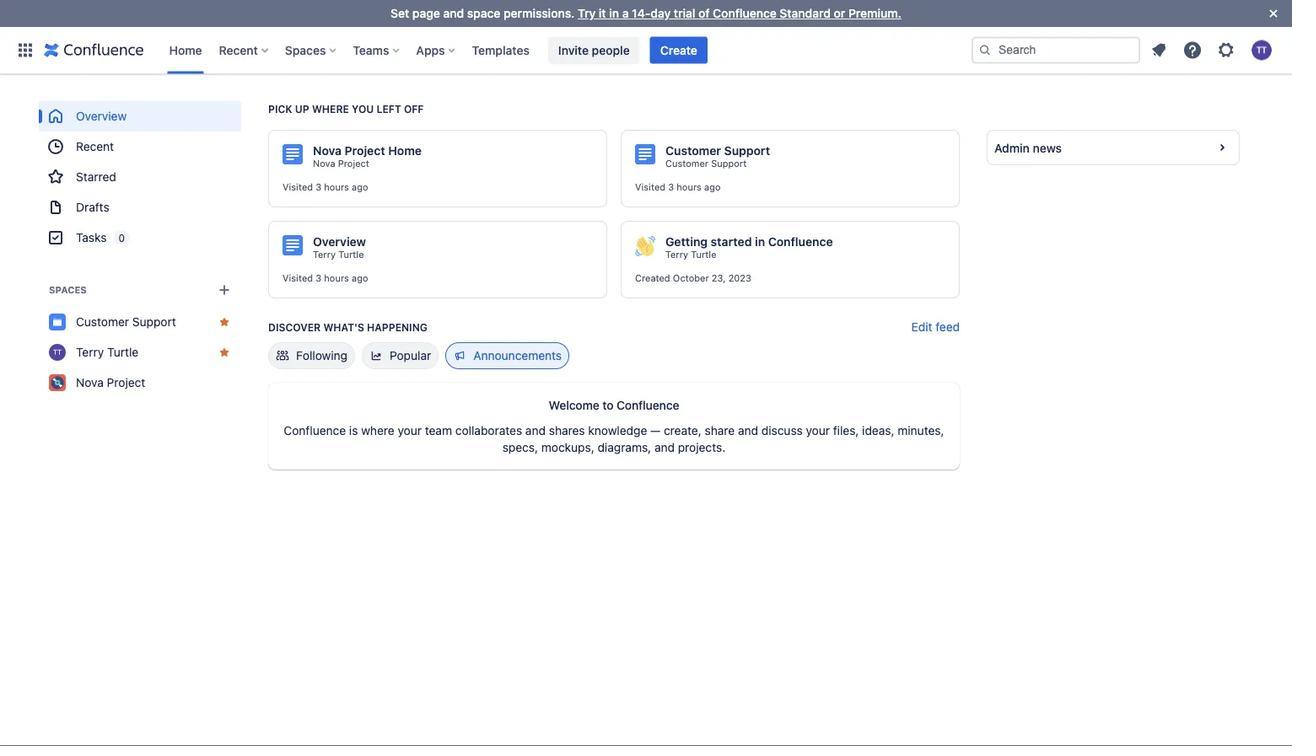 Task type: describe. For each thing, give the bounding box(es) containing it.
knowledge
[[588, 424, 647, 438]]

drafts
[[76, 200, 109, 214]]

feed
[[936, 320, 960, 334]]

created october 23, 2023
[[635, 273, 752, 284]]

visited for nova
[[283, 182, 313, 193]]

confluence up — at the right of the page
[[617, 398, 680, 412]]

recent link
[[39, 132, 241, 162]]

invite
[[558, 43, 589, 57]]

and up "specs,"
[[526, 424, 546, 438]]

try
[[578, 6, 596, 20]]

discover what's happening
[[268, 321, 428, 333]]

page
[[412, 6, 440, 20]]

overview link
[[39, 101, 241, 132]]

happening
[[367, 321, 428, 333]]

home inside global element
[[169, 43, 202, 57]]

october
[[673, 273, 709, 284]]

0
[[118, 232, 125, 244]]

support for customer support customer support
[[724, 144, 770, 158]]

templates
[[472, 43, 530, 57]]

projects.
[[678, 441, 726, 455]]

and right page
[[443, 6, 464, 20]]

ideas,
[[862, 424, 895, 438]]

Search field
[[972, 37, 1141, 64]]

customer support customer support
[[666, 144, 770, 169]]

3 for nova
[[316, 182, 322, 193]]

admin news
[[995, 141, 1062, 155]]

0 horizontal spatial terry
[[76, 345, 104, 359]]

set page and space permissions. try it in a 14-day trial of confluence standard or premium.
[[391, 6, 902, 20]]

announcements
[[474, 349, 562, 363]]

getting
[[666, 235, 708, 249]]

support for customer support
[[132, 315, 176, 329]]

started
[[711, 235, 752, 249]]

and right share
[[738, 424, 759, 438]]

recent inside group
[[76, 140, 114, 154]]

3 for customer
[[668, 182, 674, 193]]

starred
[[76, 170, 116, 184]]

starred link
[[39, 162, 241, 192]]

apps button
[[411, 37, 462, 64]]

where for your
[[361, 424, 395, 438]]

visited 3 hours ago up what's
[[283, 273, 368, 284]]

confluence is where your team collaborates and shares knowledge — create, share and discuss your files, ideas, minutes, specs, mockups, diagrams, and projects.
[[284, 424, 945, 455]]

discuss
[[762, 424, 803, 438]]

welcome to confluence
[[549, 398, 680, 412]]

welcome
[[549, 398, 600, 412]]

a
[[622, 6, 629, 20]]

2 your from the left
[[806, 424, 830, 438]]

appswitcher icon image
[[15, 40, 35, 60]]

news
[[1033, 141, 1062, 155]]

visited 3 hours ago for customer
[[635, 182, 721, 193]]

14-
[[632, 6, 651, 20]]

standard
[[780, 6, 831, 20]]

of
[[699, 6, 710, 20]]

specs,
[[503, 441, 538, 455]]

trial
[[674, 6, 696, 20]]

getting started in confluence
[[666, 235, 833, 249]]

collaborates
[[455, 424, 522, 438]]

settings icon image
[[1217, 40, 1237, 60]]

group containing overview
[[39, 101, 241, 253]]

following
[[296, 349, 348, 363]]

nova project
[[76, 376, 145, 390]]

customer support
[[76, 315, 176, 329]]

terry for overview
[[313, 249, 336, 260]]

notification icon image
[[1149, 40, 1169, 60]]

hours for nova
[[324, 182, 349, 193]]

ago up 'discover what's happening'
[[352, 273, 368, 284]]

ago for customer
[[704, 182, 721, 193]]

spaces inside popup button
[[285, 43, 326, 57]]

0 horizontal spatial in
[[609, 6, 619, 20]]

terry for getting started in confluence
[[666, 249, 688, 260]]

banner containing home
[[0, 27, 1293, 74]]

1 horizontal spatial customer support link
[[666, 158, 747, 170]]

diagrams,
[[598, 441, 651, 455]]

invite people
[[558, 43, 630, 57]]

0 horizontal spatial turtle
[[107, 345, 139, 359]]

left
[[377, 103, 401, 115]]

popular button
[[362, 343, 439, 370]]

close image
[[1264, 3, 1284, 24]]

terry turtle for getting started in confluence
[[666, 249, 717, 260]]

share
[[705, 424, 735, 438]]

turtle for getting started in confluence
[[691, 249, 717, 260]]

project for nova project
[[107, 376, 145, 390]]

—
[[651, 424, 661, 438]]

pick up where you left off
[[268, 103, 424, 115]]

1 vertical spatial in
[[755, 235, 765, 249]]

0 horizontal spatial terry turtle
[[76, 345, 139, 359]]

recent button
[[214, 37, 275, 64]]

team
[[425, 424, 452, 438]]

1 vertical spatial customer support link
[[39, 307, 241, 337]]

off
[[404, 103, 424, 115]]

your profile and preferences image
[[1252, 40, 1272, 60]]



Task type: vqa. For each thing, say whether or not it's contained in the screenshot.
"this" in the About This View dropdown button
no



Task type: locate. For each thing, give the bounding box(es) containing it.
0 horizontal spatial your
[[398, 424, 422, 438]]

0 vertical spatial recent
[[219, 43, 258, 57]]

up
[[295, 103, 309, 115]]

hours down nova project home nova project
[[324, 182, 349, 193]]

0 horizontal spatial where
[[312, 103, 349, 115]]

help icon image
[[1183, 40, 1203, 60]]

pick
[[268, 103, 292, 115]]

nova for nova project
[[76, 376, 104, 390]]

discover
[[268, 321, 321, 333]]

invite people button
[[548, 37, 640, 64]]

visited down nova project home nova project
[[283, 182, 313, 193]]

project for nova project home nova project
[[345, 144, 385, 158]]

ago down customer support customer support
[[704, 182, 721, 193]]

home
[[169, 43, 202, 57], [388, 144, 422, 158]]

:wave: image
[[635, 236, 656, 256], [635, 236, 656, 256]]

customer support link up nova project
[[39, 307, 241, 337]]

is
[[349, 424, 358, 438]]

1 horizontal spatial nova project link
[[313, 158, 369, 170]]

1 horizontal spatial where
[[361, 424, 395, 438]]

tasks
[[76, 231, 107, 245]]

people
[[592, 43, 630, 57]]

terry turtle up nova project
[[76, 345, 139, 359]]

home down off
[[388, 144, 422, 158]]

terry down getting
[[666, 249, 688, 260]]

visited for customer
[[635, 182, 666, 193]]

where inside confluence is where your team collaborates and shares knowledge — create, share and discuss your files, ideas, minutes, specs, mockups, diagrams, and projects.
[[361, 424, 395, 438]]

0 horizontal spatial spaces
[[49, 285, 87, 296]]

terry turtle link
[[313, 249, 364, 261], [666, 249, 717, 261], [39, 337, 241, 368]]

2 horizontal spatial terry turtle link
[[666, 249, 717, 261]]

nova project home nova project
[[313, 144, 422, 169]]

1 horizontal spatial terry turtle
[[313, 249, 364, 260]]

confluence right of
[[713, 6, 777, 20]]

project down customer support
[[107, 376, 145, 390]]

set
[[391, 6, 409, 20]]

1 horizontal spatial in
[[755, 235, 765, 249]]

visited 3 hours ago down nova project home nova project
[[283, 182, 368, 193]]

ago down nova project home nova project
[[352, 182, 368, 193]]

terry up nova project
[[76, 345, 104, 359]]

day
[[651, 6, 671, 20]]

home link
[[164, 37, 207, 64]]

0 horizontal spatial nova project link
[[39, 368, 241, 398]]

files,
[[833, 424, 859, 438]]

your
[[398, 424, 422, 438], [806, 424, 830, 438]]

0 horizontal spatial terry turtle link
[[39, 337, 241, 368]]

nova inside nova project link
[[76, 376, 104, 390]]

where right is
[[361, 424, 395, 438]]

0 vertical spatial where
[[312, 103, 349, 115]]

1 horizontal spatial terry
[[313, 249, 336, 260]]

turtle down getting
[[691, 249, 717, 260]]

terry turtle link up october
[[666, 249, 717, 261]]

spaces up "up"
[[285, 43, 326, 57]]

hours
[[324, 182, 349, 193], [677, 182, 702, 193], [324, 273, 349, 284]]

terry up what's
[[313, 249, 336, 260]]

admin
[[995, 141, 1030, 155]]

group
[[39, 101, 241, 253]]

1 horizontal spatial turtle
[[338, 249, 364, 260]]

2 horizontal spatial terry
[[666, 249, 688, 260]]

unstar this space image
[[218, 346, 231, 359]]

customer for customer support
[[76, 315, 129, 329]]

space
[[467, 6, 501, 20]]

templates link
[[467, 37, 535, 64]]

1 your from the left
[[398, 424, 422, 438]]

mockups,
[[541, 441, 595, 455]]

teams
[[353, 43, 389, 57]]

turtle
[[338, 249, 364, 260], [691, 249, 717, 260], [107, 345, 139, 359]]

0 horizontal spatial overview
[[76, 109, 127, 123]]

hours for customer
[[677, 182, 702, 193]]

customer support link
[[666, 158, 747, 170], [39, 307, 241, 337]]

terry turtle down getting
[[666, 249, 717, 260]]

to
[[603, 398, 614, 412]]

permissions.
[[504, 6, 575, 20]]

visited up discover
[[283, 273, 313, 284]]

1 vertical spatial overview
[[313, 235, 366, 249]]

create,
[[664, 424, 702, 438]]

visited 3 hours ago down customer support customer support
[[635, 182, 721, 193]]

you
[[352, 103, 374, 115]]

3 up discover
[[316, 273, 322, 284]]

unstar this space image
[[218, 316, 231, 329]]

1 horizontal spatial overview
[[313, 235, 366, 249]]

terry turtle up what's
[[313, 249, 364, 260]]

turtle down customer support
[[107, 345, 139, 359]]

in
[[609, 6, 619, 20], [755, 235, 765, 249]]

ago for home
[[352, 182, 368, 193]]

nova project link down customer support
[[39, 368, 241, 398]]

0 horizontal spatial home
[[169, 43, 202, 57]]

created
[[635, 273, 670, 284]]

try it in a 14-day trial of confluence standard or premium. link
[[578, 6, 902, 20]]

0 vertical spatial in
[[609, 6, 619, 20]]

1 vertical spatial spaces
[[49, 285, 87, 296]]

in left a
[[609, 6, 619, 20]]

global element
[[10, 27, 969, 74]]

visited up getting
[[635, 182, 666, 193]]

shares
[[549, 424, 585, 438]]

announcements button
[[446, 343, 570, 370]]

or
[[834, 6, 846, 20]]

terry turtle link down customer support
[[39, 337, 241, 368]]

search image
[[979, 43, 992, 57]]

3 down nova project home nova project
[[316, 182, 322, 193]]

terry turtle link for getting started in confluence
[[666, 249, 717, 261]]

spaces down tasks
[[49, 285, 87, 296]]

turtle for overview
[[338, 249, 364, 260]]

terry turtle
[[313, 249, 364, 260], [666, 249, 717, 260], [76, 345, 139, 359]]

and down — at the right of the page
[[655, 441, 675, 455]]

0 vertical spatial spaces
[[285, 43, 326, 57]]

overview
[[76, 109, 127, 123], [313, 235, 366, 249]]

recent up starred
[[76, 140, 114, 154]]

where for you
[[312, 103, 349, 115]]

1 horizontal spatial your
[[806, 424, 830, 438]]

visited 3 hours ago
[[283, 182, 368, 193], [635, 182, 721, 193], [283, 273, 368, 284]]

terry turtle for overview
[[313, 249, 364, 260]]

customer for customer support customer support
[[666, 144, 721, 158]]

2 horizontal spatial terry turtle
[[666, 249, 717, 260]]

1 vertical spatial nova project link
[[39, 368, 241, 398]]

home inside nova project home nova project
[[388, 144, 422, 158]]

visited 3 hours ago for nova
[[283, 182, 368, 193]]

it
[[599, 6, 606, 20]]

minutes,
[[898, 424, 945, 438]]

spaces button
[[280, 37, 343, 64]]

teams button
[[348, 37, 406, 64]]

customer support link up getting
[[666, 158, 747, 170]]

edit feed
[[912, 320, 960, 334]]

ago
[[352, 182, 368, 193], [704, 182, 721, 193], [352, 273, 368, 284]]

banner
[[0, 27, 1293, 74]]

terry turtle link for overview
[[313, 249, 364, 261]]

3 down customer support customer support
[[668, 182, 674, 193]]

create link
[[650, 37, 708, 64]]

following button
[[268, 343, 355, 370]]

0 horizontal spatial recent
[[76, 140, 114, 154]]

edit feed button
[[912, 319, 960, 336]]

1 vertical spatial home
[[388, 144, 422, 158]]

0 vertical spatial home
[[169, 43, 202, 57]]

2023
[[729, 273, 752, 284]]

hours down customer support customer support
[[677, 182, 702, 193]]

turtle up 'discover what's happening'
[[338, 249, 364, 260]]

0 vertical spatial overview
[[76, 109, 127, 123]]

home left recent dropdown button
[[169, 43, 202, 57]]

1 vertical spatial where
[[361, 424, 395, 438]]

23,
[[712, 273, 726, 284]]

1 horizontal spatial recent
[[219, 43, 258, 57]]

confluence left is
[[284, 424, 346, 438]]

project down pick up where you left off
[[338, 158, 369, 169]]

admin news button
[[988, 131, 1239, 165]]

what's
[[323, 321, 364, 333]]

drafts link
[[39, 192, 241, 223]]

0 vertical spatial customer support link
[[666, 158, 747, 170]]

nova for nova project home nova project
[[313, 144, 342, 158]]

1 horizontal spatial spaces
[[285, 43, 326, 57]]

0 horizontal spatial customer support link
[[39, 307, 241, 337]]

edit
[[912, 320, 933, 334]]

confluence image
[[44, 40, 144, 60], [44, 40, 144, 60]]

1 horizontal spatial home
[[388, 144, 422, 158]]

recent inside dropdown button
[[219, 43, 258, 57]]

visited
[[283, 182, 313, 193], [635, 182, 666, 193], [283, 273, 313, 284]]

confluence inside confluence is where your team collaborates and shares knowledge — create, share and discuss your files, ideas, minutes, specs, mockups, diagrams, and projects.
[[284, 424, 346, 438]]

create a space image
[[214, 280, 235, 300]]

1 horizontal spatial terry turtle link
[[313, 249, 364, 261]]

your left team
[[398, 424, 422, 438]]

create
[[660, 43, 698, 57]]

nova project link down pick up where you left off
[[313, 158, 369, 170]]

your left files,
[[806, 424, 830, 438]]

confluence right started
[[768, 235, 833, 249]]

in right started
[[755, 235, 765, 249]]

recent right "home" link
[[219, 43, 258, 57]]

premium.
[[849, 6, 902, 20]]

2 horizontal spatial turtle
[[691, 249, 717, 260]]

project down the you
[[345, 144, 385, 158]]

1 vertical spatial recent
[[76, 140, 114, 154]]

0 vertical spatial nova project link
[[313, 158, 369, 170]]

where right "up"
[[312, 103, 349, 115]]

3
[[316, 182, 322, 193], [668, 182, 674, 193], [316, 273, 322, 284]]

recent
[[219, 43, 258, 57], [76, 140, 114, 154]]

terry turtle link up what's
[[313, 249, 364, 261]]

where
[[312, 103, 349, 115], [361, 424, 395, 438]]

hours up what's
[[324, 273, 349, 284]]

popular
[[390, 349, 431, 363]]

nova
[[313, 144, 342, 158], [313, 158, 335, 169], [76, 376, 104, 390]]

overview inside group
[[76, 109, 127, 123]]

nova project link
[[313, 158, 369, 170], [39, 368, 241, 398]]

apps
[[416, 43, 445, 57]]



